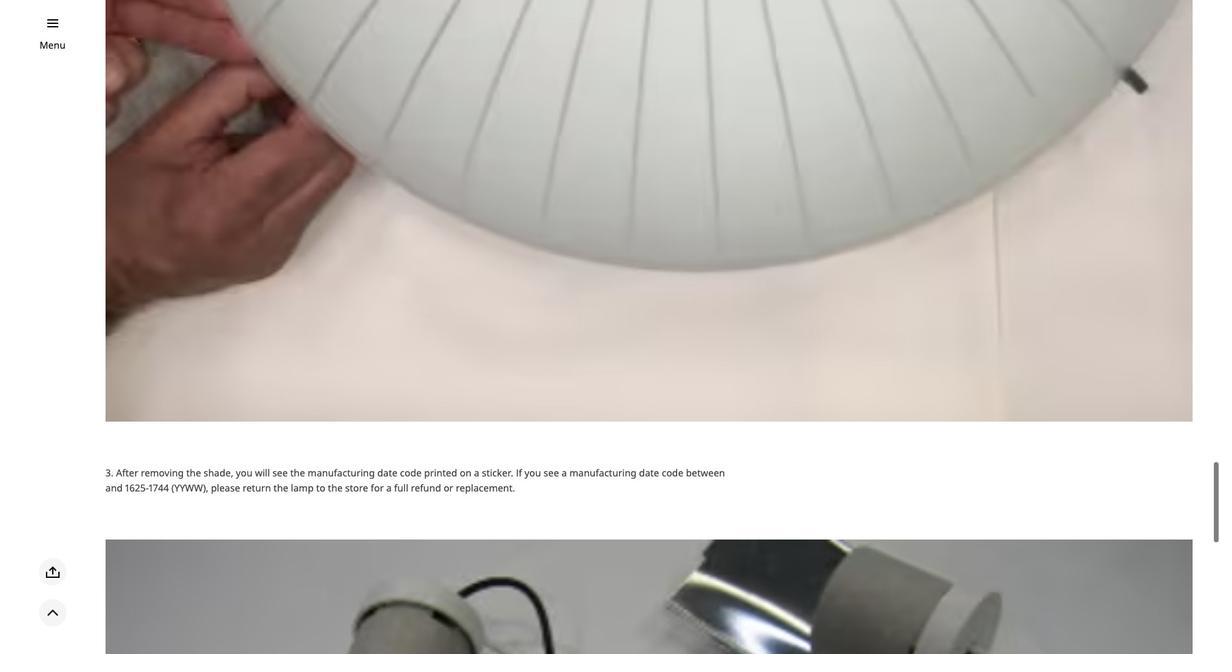 Task type: describe. For each thing, give the bounding box(es) containing it.
after
[[116, 467, 138, 480]]

2 date from the left
[[639, 467, 660, 480]]

the left lamp
[[274, 482, 289, 495]]

on
[[460, 467, 472, 480]]

or
[[444, 482, 454, 495]]

menu button
[[40, 38, 66, 53]]

1 manufacturing from the left
[[308, 467, 375, 480]]

refund
[[411, 482, 441, 495]]

2 horizontal spatial a
[[562, 467, 567, 480]]

3.
[[106, 467, 114, 480]]

and
[[106, 482, 123, 495]]

store
[[345, 482, 368, 495]]

a ceiling lamp without the shade, exposing the three electrical bulb sockets. image
[[106, 540, 1193, 654]]

dismantling the calypso ceiling lamp image
[[106, 0, 1193, 423]]

shade,
[[204, 467, 233, 480]]

lamp
[[291, 482, 314, 495]]

will
[[255, 467, 270, 480]]

1625-
[[125, 482, 149, 495]]



Task type: vqa. For each thing, say whether or not it's contained in the screenshot.
Search Field
no



Task type: locate. For each thing, give the bounding box(es) containing it.
to
[[316, 482, 326, 495]]

date
[[378, 467, 398, 480], [639, 467, 660, 480]]

code up full
[[400, 467, 422, 480]]

0 horizontal spatial code
[[400, 467, 422, 480]]

2 manufacturing from the left
[[570, 467, 637, 480]]

manufacturing
[[308, 467, 375, 480], [570, 467, 637, 480]]

1 see from the left
[[273, 467, 288, 480]]

see right will
[[273, 467, 288, 480]]

1 horizontal spatial manufacturing
[[570, 467, 637, 480]]

date up for
[[378, 467, 398, 480]]

3. after removing the shade, you will see the manufacturing date code printed on a sticker. if you see a manufacturing date code between and 1625-1744 (yyww), please return the lamp to the store for a full refund or replacement.
[[106, 467, 725, 495]]

return
[[243, 482, 271, 495]]

see right if
[[544, 467, 559, 480]]

0 horizontal spatial see
[[273, 467, 288, 480]]

2 see from the left
[[544, 467, 559, 480]]

you left will
[[236, 467, 253, 480]]

2 you from the left
[[525, 467, 541, 480]]

sticker.
[[482, 467, 514, 480]]

replacement.
[[456, 482, 515, 495]]

if
[[516, 467, 522, 480]]

a right on
[[474, 467, 480, 480]]

1744
[[149, 482, 169, 495]]

(yyww),
[[171, 482, 209, 495]]

0 horizontal spatial you
[[236, 467, 253, 480]]

code left between
[[662, 467, 684, 480]]

for
[[371, 482, 384, 495]]

menu
[[40, 38, 66, 51]]

0 horizontal spatial manufacturing
[[308, 467, 375, 480]]

0 horizontal spatial date
[[378, 467, 398, 480]]

please
[[211, 482, 240, 495]]

0 horizontal spatial a
[[387, 482, 392, 495]]

1 horizontal spatial date
[[639, 467, 660, 480]]

code
[[400, 467, 422, 480], [662, 467, 684, 480]]

1 you from the left
[[236, 467, 253, 480]]

a right for
[[387, 482, 392, 495]]

you right if
[[525, 467, 541, 480]]

see
[[273, 467, 288, 480], [544, 467, 559, 480]]

a right if
[[562, 467, 567, 480]]

1 code from the left
[[400, 467, 422, 480]]

the up lamp
[[290, 467, 305, 480]]

full
[[394, 482, 409, 495]]

the up (yyww),
[[186, 467, 201, 480]]

between
[[686, 467, 725, 480]]

1 date from the left
[[378, 467, 398, 480]]

a
[[474, 467, 480, 480], [562, 467, 567, 480], [387, 482, 392, 495]]

date left between
[[639, 467, 660, 480]]

the
[[186, 467, 201, 480], [290, 467, 305, 480], [274, 482, 289, 495], [328, 482, 343, 495]]

1 horizontal spatial see
[[544, 467, 559, 480]]

removing
[[141, 467, 184, 480]]

1 horizontal spatial code
[[662, 467, 684, 480]]

1 horizontal spatial a
[[474, 467, 480, 480]]

2 code from the left
[[662, 467, 684, 480]]

you
[[236, 467, 253, 480], [525, 467, 541, 480]]

printed
[[424, 467, 458, 480]]

1 horizontal spatial you
[[525, 467, 541, 480]]

the right 'to'
[[328, 482, 343, 495]]



